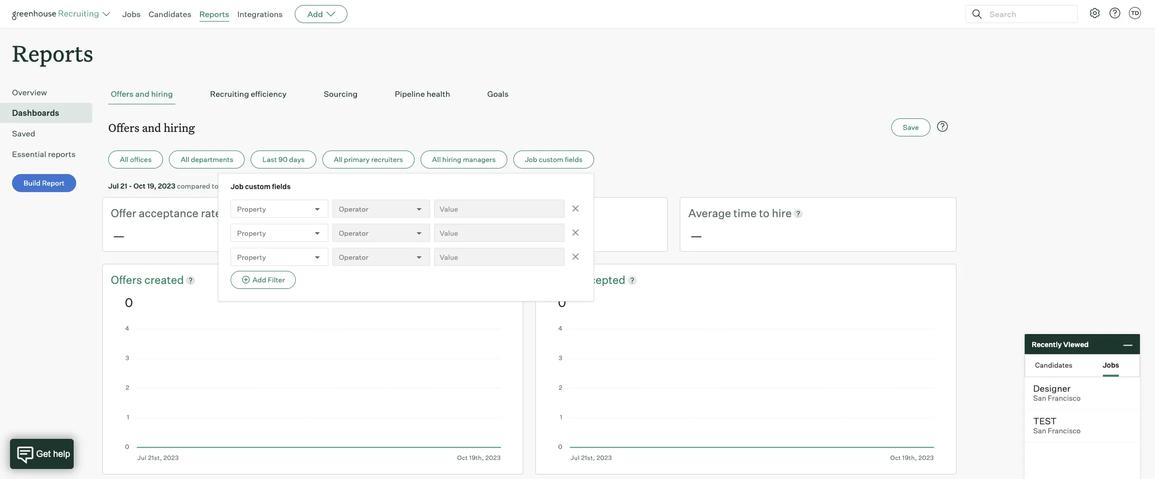 Task type: vqa. For each thing, say whether or not it's contained in the screenshot.
Recurse link
no



Task type: describe. For each thing, give the bounding box(es) containing it.
1 vertical spatial offers
[[108, 120, 139, 135]]

offer acceptance
[[111, 206, 201, 220]]

all for all hiring managers
[[432, 155, 441, 164]]

designer san francisco
[[1034, 383, 1081, 403]]

all primary recruiters
[[334, 155, 403, 164]]

td button
[[1130, 7, 1142, 19]]

and inside button
[[135, 89, 149, 99]]

average time to for fill
[[400, 206, 483, 220]]

primary
[[344, 155, 370, 164]]

managers
[[463, 155, 496, 164]]

— for fill
[[402, 228, 414, 243]]

recently
[[1032, 340, 1062, 348]]

last
[[263, 155, 277, 164]]

offices
[[130, 155, 152, 164]]

average time to for hire
[[689, 206, 772, 220]]

designer
[[1034, 383, 1071, 394]]

san for test
[[1034, 426, 1047, 435]]

job custom fields inside 'button'
[[525, 155, 583, 164]]

— for hire
[[691, 228, 703, 243]]

tab list containing offers and hiring
[[108, 84, 951, 104]]

created link
[[144, 272, 184, 288]]

apr
[[220, 182, 233, 190]]

property for 1st value text box from the top
[[237, 204, 266, 213]]

reports link
[[199, 9, 229, 19]]

1 vertical spatial and
[[142, 120, 161, 135]]

save button
[[892, 118, 931, 137]]

job custom fields button
[[514, 151, 594, 169]]

essential reports link
[[12, 148, 88, 160]]

goals
[[488, 89, 509, 99]]

compared
[[177, 182, 210, 190]]

departments
[[191, 155, 233, 164]]

report
[[42, 179, 65, 187]]

build
[[24, 179, 40, 187]]

recruiters
[[371, 155, 403, 164]]

0 horizontal spatial candidates
[[149, 9, 191, 19]]

recently viewed
[[1032, 340, 1089, 348]]

filter
[[268, 275, 285, 284]]

property for value text field
[[237, 253, 266, 261]]

2 jul from the left
[[249, 182, 259, 190]]

tab list containing candidates
[[1026, 355, 1140, 377]]

all offices button
[[108, 151, 163, 169]]

all for all departments
[[181, 155, 189, 164]]

accepted link
[[578, 272, 626, 288]]

Search text field
[[988, 7, 1069, 21]]

0 vertical spatial jobs
[[122, 9, 141, 19]]

offers and hiring inside button
[[111, 89, 173, 99]]

time for fill
[[445, 206, 468, 220]]

21
[[120, 182, 127, 190]]

recruiting efficiency
[[210, 89, 287, 99]]

22
[[234, 182, 243, 190]]

job inside job custom fields 'button'
[[525, 155, 538, 164]]

jobs inside tab list
[[1103, 360, 1120, 369]]

all for all offices
[[120, 155, 129, 164]]

configure image
[[1089, 7, 1101, 19]]

francisco for test
[[1048, 426, 1081, 435]]

1 value text field from the top
[[434, 200, 565, 218]]

oct
[[134, 182, 146, 190]]

to for hire
[[759, 206, 770, 220]]

test san francisco
[[1034, 415, 1081, 435]]

dashboards link
[[12, 107, 88, 119]]

jul 21 - oct 19, 2023 compared to apr 22 - jul 20, 2023
[[108, 182, 291, 190]]

2 value text field from the top
[[434, 224, 565, 242]]

goals button
[[485, 84, 511, 104]]

save
[[903, 123, 919, 132]]

integrations link
[[237, 9, 283, 19]]

health
[[427, 89, 450, 99]]

essential reports
[[12, 149, 76, 159]]

pipeline health
[[395, 89, 450, 99]]

build report
[[24, 179, 65, 187]]

offers and hiring button
[[108, 84, 175, 104]]

candidates inside tab list
[[1036, 360, 1073, 369]]

essential
[[12, 149, 46, 159]]

0 for accepted
[[558, 295, 566, 310]]

add filter
[[253, 275, 285, 284]]

offers link
[[111, 272, 144, 288]]

all primary recruiters button
[[322, 151, 415, 169]]

greenhouse recruiting image
[[12, 8, 102, 20]]

all hiring managers button
[[421, 151, 508, 169]]

0 vertical spatial reports
[[199, 9, 229, 19]]



Task type: locate. For each thing, give the bounding box(es) containing it.
build report button
[[12, 174, 76, 192]]

1 horizontal spatial add
[[308, 9, 323, 19]]

Value text field
[[434, 200, 565, 218], [434, 224, 565, 242]]

td button
[[1128, 5, 1144, 21]]

1 horizontal spatial jobs
[[1103, 360, 1120, 369]]

0 horizontal spatial jul
[[108, 182, 119, 190]]

average time to
[[400, 206, 483, 220], [689, 206, 772, 220]]

1 property from the top
[[237, 204, 266, 213]]

- right 21
[[129, 182, 132, 190]]

francisco for designer
[[1048, 394, 1081, 403]]

xychart image for accepted
[[558, 326, 934, 461]]

1 xychart image from the left
[[125, 326, 501, 461]]

2 0 from the left
[[558, 295, 566, 310]]

tab list
[[108, 84, 951, 104], [1026, 355, 1140, 377]]

0 vertical spatial offers
[[111, 89, 134, 99]]

0 vertical spatial fields
[[565, 155, 583, 164]]

1 horizontal spatial time
[[734, 206, 757, 220]]

francisco inside test san francisco
[[1048, 426, 1081, 435]]

0 vertical spatial offers and hiring
[[111, 89, 173, 99]]

1 horizontal spatial 0
[[558, 295, 566, 310]]

0 horizontal spatial xychart image
[[125, 326, 501, 461]]

accepted
[[578, 273, 626, 286]]

1 vertical spatial job custom fields
[[231, 182, 291, 191]]

candidates link
[[149, 9, 191, 19]]

all inside all offices button
[[120, 155, 129, 164]]

3 — from the left
[[691, 228, 703, 243]]

2 time from the left
[[734, 206, 757, 220]]

all inside button
[[432, 155, 441, 164]]

0 vertical spatial francisco
[[1048, 394, 1081, 403]]

2023
[[158, 182, 175, 190], [273, 182, 291, 190]]

2 property from the top
[[237, 229, 266, 237]]

candidates down recently viewed
[[1036, 360, 1073, 369]]

1 horizontal spatial custom
[[539, 155, 564, 164]]

saved
[[12, 128, 35, 139]]

0 vertical spatial job
[[525, 155, 538, 164]]

value text field up value text field
[[434, 200, 565, 218]]

2 horizontal spatial to
[[759, 206, 770, 220]]

pipeline health button
[[392, 84, 453, 104]]

time
[[445, 206, 468, 220], [734, 206, 757, 220]]

1 horizontal spatial -
[[244, 182, 247, 190]]

2 vertical spatial offers
[[111, 273, 144, 286]]

1 vertical spatial fields
[[272, 182, 291, 191]]

1 horizontal spatial —
[[402, 228, 414, 243]]

all offices
[[120, 155, 152, 164]]

2023 right 19,
[[158, 182, 175, 190]]

1 vertical spatial reports
[[12, 38, 93, 68]]

0 vertical spatial property
[[237, 204, 266, 213]]

3 all from the left
[[334, 155, 343, 164]]

xychart image
[[125, 326, 501, 461], [558, 326, 934, 461]]

1 horizontal spatial job
[[525, 155, 538, 164]]

Value text field
[[434, 248, 565, 266]]

0 horizontal spatial —
[[113, 228, 125, 243]]

0 vertical spatial custom
[[539, 155, 564, 164]]

recruiting
[[210, 89, 249, 99]]

- right 22
[[244, 182, 247, 190]]

and
[[135, 89, 149, 99], [142, 120, 161, 135]]

1 vertical spatial add
[[253, 275, 266, 284]]

1 horizontal spatial average time to
[[689, 206, 772, 220]]

1 vertical spatial hiring
[[164, 120, 195, 135]]

overview
[[12, 87, 47, 97]]

1 horizontal spatial jul
[[249, 182, 259, 190]]

san inside test san francisco
[[1034, 426, 1047, 435]]

average for hire
[[689, 206, 731, 220]]

1 time from the left
[[445, 206, 468, 220]]

reports
[[48, 149, 76, 159]]

to left apr
[[212, 182, 219, 190]]

td
[[1132, 10, 1140, 17]]

all left the primary
[[334, 155, 343, 164]]

2 xychart image from the left
[[558, 326, 934, 461]]

0 vertical spatial hiring
[[151, 89, 173, 99]]

fields
[[565, 155, 583, 164], [272, 182, 291, 191]]

all inside all primary recruiters button
[[334, 155, 343, 164]]

0 vertical spatial san
[[1034, 394, 1047, 403]]

1 0 from the left
[[125, 295, 133, 310]]

0 horizontal spatial 2023
[[158, 182, 175, 190]]

2 all from the left
[[181, 155, 189, 164]]

2 san from the top
[[1034, 426, 1047, 435]]

time left hire
[[734, 206, 757, 220]]

offer
[[111, 206, 136, 220]]

add button
[[295, 5, 348, 23]]

reports
[[199, 9, 229, 19], [12, 38, 93, 68]]

add inside popup button
[[308, 9, 323, 19]]

to left hire
[[759, 206, 770, 220]]

efficiency
[[251, 89, 287, 99]]

1 vertical spatial san
[[1034, 426, 1047, 435]]

dashboards
[[12, 108, 59, 118]]

jul
[[108, 182, 119, 190], [249, 182, 259, 190]]

1 — from the left
[[113, 228, 125, 243]]

-
[[129, 182, 132, 190], [244, 182, 247, 190]]

1 - from the left
[[129, 182, 132, 190]]

0 vertical spatial tab list
[[108, 84, 951, 104]]

2 - from the left
[[244, 182, 247, 190]]

sourcing button
[[321, 84, 360, 104]]

2 average from the left
[[689, 206, 731, 220]]

19,
[[147, 182, 156, 190]]

add filter button
[[231, 271, 296, 289]]

0 horizontal spatial -
[[129, 182, 132, 190]]

san up test
[[1034, 394, 1047, 403]]

integrations
[[237, 9, 283, 19]]

1 vertical spatial job
[[231, 182, 244, 191]]

1 all from the left
[[120, 155, 129, 164]]

offers inside button
[[111, 89, 134, 99]]

1 horizontal spatial to
[[470, 206, 481, 220]]

2 average time to from the left
[[689, 206, 772, 220]]

average for fill
[[400, 206, 443, 220]]

1 vertical spatial property
[[237, 229, 266, 237]]

all for all primary recruiters
[[334, 155, 343, 164]]

1 vertical spatial offers and hiring
[[108, 120, 195, 135]]

time for hire
[[734, 206, 757, 220]]

property
[[237, 204, 266, 213], [237, 229, 266, 237], [237, 253, 266, 261]]

0 horizontal spatial custom
[[245, 182, 271, 191]]

jobs link
[[122, 9, 141, 19]]

all departments button
[[169, 151, 245, 169]]

jobs
[[122, 9, 141, 19], [1103, 360, 1120, 369]]

all hiring managers
[[432, 155, 496, 164]]

francisco inside designer san francisco
[[1048, 394, 1081, 403]]

rate
[[201, 206, 222, 220]]

1 horizontal spatial job custom fields
[[525, 155, 583, 164]]

test
[[1034, 415, 1057, 426]]

job custom fields
[[525, 155, 583, 164], [231, 182, 291, 191]]

20,
[[261, 182, 272, 190]]

1 san from the top
[[1034, 394, 1047, 403]]

2023 right 20,
[[273, 182, 291, 190]]

0 horizontal spatial fields
[[272, 182, 291, 191]]

all inside all departments button
[[181, 155, 189, 164]]

hiring
[[151, 89, 173, 99], [164, 120, 195, 135], [443, 155, 462, 164]]

1 horizontal spatial xychart image
[[558, 326, 934, 461]]

value text field down fill
[[434, 224, 565, 242]]

to left fill
[[470, 206, 481, 220]]

0
[[125, 295, 133, 310], [558, 295, 566, 310]]

3 property from the top
[[237, 253, 266, 261]]

custom
[[539, 155, 564, 164], [245, 182, 271, 191]]

last 90 days button
[[251, 151, 316, 169]]

san for designer
[[1034, 394, 1047, 403]]

to
[[212, 182, 219, 190], [470, 206, 481, 220], [759, 206, 770, 220]]

hire
[[772, 206, 792, 220]]

1 vertical spatial custom
[[245, 182, 271, 191]]

francisco down designer san francisco
[[1048, 426, 1081, 435]]

average
[[400, 206, 443, 220], [689, 206, 731, 220]]

recruiting efficiency button
[[208, 84, 289, 104]]

fields inside 'button'
[[565, 155, 583, 164]]

0 horizontal spatial jobs
[[122, 9, 141, 19]]

90
[[279, 155, 288, 164]]

0 horizontal spatial time
[[445, 206, 468, 220]]

pipeline
[[395, 89, 425, 99]]

1 vertical spatial francisco
[[1048, 426, 1081, 435]]

candidates right jobs link on the top of page
[[149, 9, 191, 19]]

1 vertical spatial candidates
[[1036, 360, 1073, 369]]

sourcing
[[324, 89, 358, 99]]

candidates
[[149, 9, 191, 19], [1036, 360, 1073, 369]]

add inside button
[[253, 275, 266, 284]]

all left offices
[[120, 155, 129, 164]]

0 horizontal spatial job custom fields
[[231, 182, 291, 191]]

reports right candidates link
[[199, 9, 229, 19]]

0 horizontal spatial reports
[[12, 38, 93, 68]]

2 vertical spatial property
[[237, 253, 266, 261]]

faq image
[[937, 120, 949, 133]]

2 2023 from the left
[[273, 182, 291, 190]]

job
[[525, 155, 538, 164], [231, 182, 244, 191]]

1 horizontal spatial candidates
[[1036, 360, 1073, 369]]

fill
[[483, 206, 495, 220]]

last 90 days
[[263, 155, 305, 164]]

0 for offers
[[125, 295, 133, 310]]

0 horizontal spatial job
[[231, 182, 244, 191]]

1 horizontal spatial 2023
[[273, 182, 291, 190]]

0 horizontal spatial average time to
[[400, 206, 483, 220]]

offers and hiring
[[111, 89, 173, 99], [108, 120, 195, 135]]

0 horizontal spatial 0
[[125, 295, 133, 310]]

xychart image for offers
[[125, 326, 501, 461]]

add for add
[[308, 9, 323, 19]]

1 average from the left
[[400, 206, 443, 220]]

jul left 20,
[[249, 182, 259, 190]]

0 vertical spatial add
[[308, 9, 323, 19]]

francisco
[[1048, 394, 1081, 403], [1048, 426, 1081, 435]]

0 horizontal spatial tab list
[[108, 84, 951, 104]]

1 2023 from the left
[[158, 182, 175, 190]]

2 — from the left
[[402, 228, 414, 243]]

custom inside 'button'
[[539, 155, 564, 164]]

san down designer san francisco
[[1034, 426, 1047, 435]]

0 vertical spatial and
[[135, 89, 149, 99]]

all left managers
[[432, 155, 441, 164]]

0 vertical spatial candidates
[[149, 9, 191, 19]]

francisco up test san francisco
[[1048, 394, 1081, 403]]

2 vertical spatial hiring
[[443, 155, 462, 164]]

1 vertical spatial value text field
[[434, 224, 565, 242]]

—
[[113, 228, 125, 243], [402, 228, 414, 243], [691, 228, 703, 243]]

all departments
[[181, 155, 233, 164]]

2 francisco from the top
[[1048, 426, 1081, 435]]

acceptance
[[139, 206, 199, 220]]

to for fill
[[470, 206, 481, 220]]

property for first value text box from the bottom of the page
[[237, 229, 266, 237]]

1 horizontal spatial tab list
[[1026, 355, 1140, 377]]

1 horizontal spatial fields
[[565, 155, 583, 164]]

1 jul from the left
[[108, 182, 119, 190]]

saved link
[[12, 127, 88, 140]]

0 horizontal spatial average
[[400, 206, 443, 220]]

days
[[289, 155, 305, 164]]

created
[[144, 273, 184, 286]]

overview link
[[12, 86, 88, 98]]

time left fill
[[445, 206, 468, 220]]

2 horizontal spatial —
[[691, 228, 703, 243]]

1 vertical spatial tab list
[[1026, 355, 1140, 377]]

viewed
[[1064, 340, 1089, 348]]

1 horizontal spatial reports
[[199, 9, 229, 19]]

1 vertical spatial jobs
[[1103, 360, 1120, 369]]

san inside designer san francisco
[[1034, 394, 1047, 403]]

jul left 21
[[108, 182, 119, 190]]

0 horizontal spatial add
[[253, 275, 266, 284]]

add for add filter
[[253, 275, 266, 284]]

4 all from the left
[[432, 155, 441, 164]]

offers
[[111, 89, 134, 99], [108, 120, 139, 135], [111, 273, 144, 286]]

1 horizontal spatial average
[[689, 206, 731, 220]]

0 vertical spatial value text field
[[434, 200, 565, 218]]

1 average time to from the left
[[400, 206, 483, 220]]

1 francisco from the top
[[1048, 394, 1081, 403]]

san
[[1034, 394, 1047, 403], [1034, 426, 1047, 435]]

reports down greenhouse recruiting image
[[12, 38, 93, 68]]

0 vertical spatial job custom fields
[[525, 155, 583, 164]]

all left the departments
[[181, 155, 189, 164]]

0 horizontal spatial to
[[212, 182, 219, 190]]



